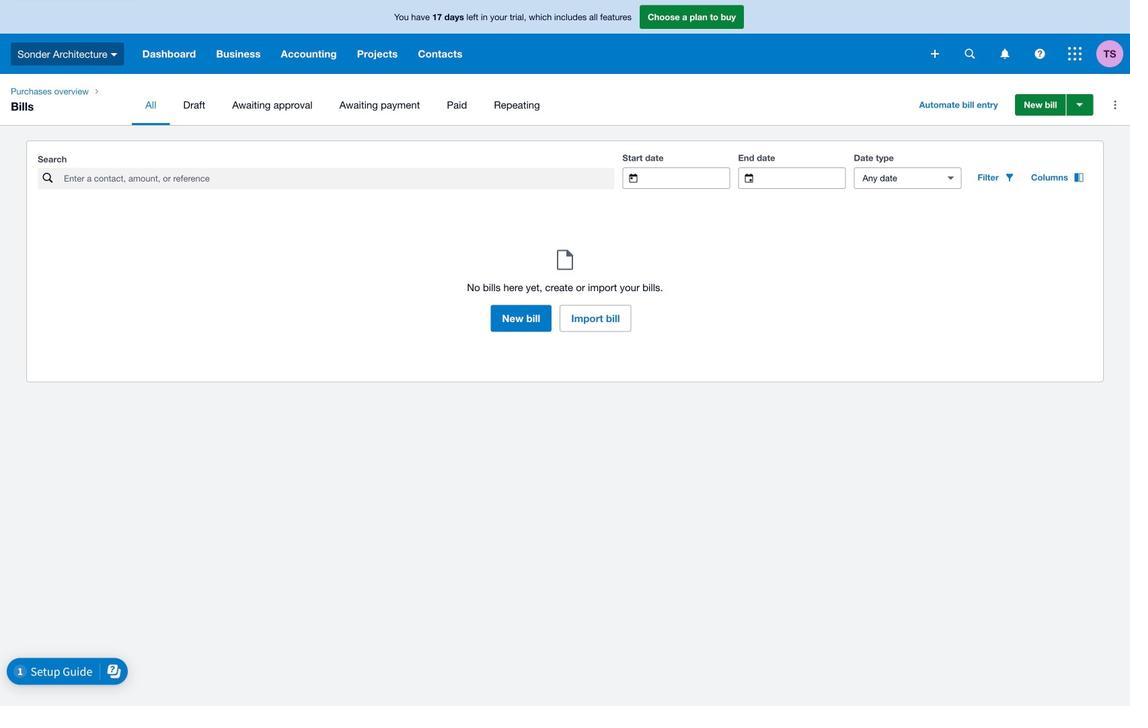 Task type: vqa. For each thing, say whether or not it's contained in the screenshot.
ABC FURNITURE link
no



Task type: locate. For each thing, give the bounding box(es) containing it.
None field
[[648, 168, 730, 188], [764, 168, 846, 188], [855, 168, 937, 188], [648, 168, 730, 188], [764, 168, 846, 188], [855, 168, 937, 188]]

navigation
[[0, 74, 1131, 125]]

menu
[[132, 85, 901, 125]]

0 horizontal spatial svg image
[[966, 49, 976, 59]]

overflow menu image
[[1103, 92, 1130, 118]]

banner
[[0, 0, 1131, 74]]

1 horizontal spatial svg image
[[1069, 47, 1082, 61]]

svg image
[[1069, 47, 1082, 61], [966, 49, 976, 59]]

svg image
[[1001, 49, 1010, 59], [1036, 49, 1046, 59], [932, 50, 940, 58], [111, 53, 118, 56]]



Task type: describe. For each thing, give the bounding box(es) containing it.
Enter a contact, amount, or reference field
[[63, 169, 615, 189]]



